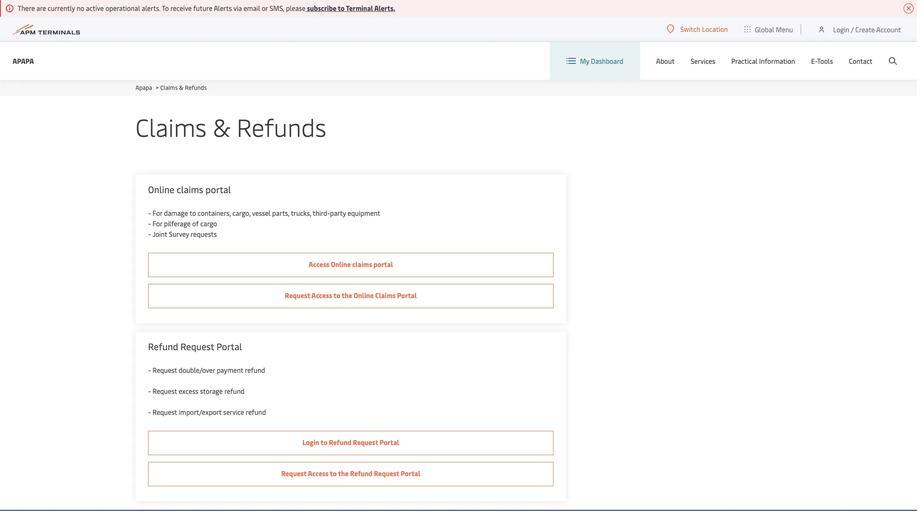 Task type: describe. For each thing, give the bounding box(es) containing it.
- request import/export service refund
[[148, 408, 266, 417]]

of
[[192, 219, 199, 228]]

to down login to refund request portal 'link'
[[330, 469, 337, 479]]

future
[[193, 3, 212, 13]]

access for online claims portal
[[311, 291, 332, 300]]

trucks,
[[291, 209, 311, 218]]

refund for - request excess storage refund
[[224, 387, 245, 396]]

refund for - request double/over payment refund
[[245, 366, 265, 375]]

e-tools
[[811, 56, 833, 66]]

to inside 'link'
[[321, 438, 328, 448]]

0 vertical spatial claims
[[160, 84, 178, 92]]

global menu
[[755, 25, 793, 34]]

access online claims portal
[[309, 260, 393, 269]]

2 vertical spatial claims
[[375, 291, 396, 300]]

terminal
[[346, 3, 373, 13]]

request access to the refund request portal
[[281, 469, 420, 479]]

0 vertical spatial portal
[[206, 183, 231, 196]]

apapa for apapa > claims & refunds
[[135, 84, 152, 92]]

sms,
[[270, 3, 284, 13]]

party
[[330, 209, 346, 218]]

contact button
[[849, 42, 873, 80]]

damage
[[164, 209, 188, 218]]

cargo
[[200, 219, 217, 228]]

active
[[86, 3, 104, 13]]

login for login to refund request portal
[[302, 438, 319, 448]]

0 vertical spatial apapa link
[[13, 56, 34, 66]]

0 vertical spatial refund
[[148, 341, 178, 353]]

1 for from the top
[[152, 209, 162, 218]]

no
[[77, 3, 84, 13]]

or
[[262, 3, 268, 13]]

0 horizontal spatial claims
[[177, 183, 203, 196]]

to down access online claims portal link
[[334, 291, 340, 300]]

pilferage
[[164, 219, 191, 228]]

about
[[656, 56, 675, 66]]

survey
[[169, 230, 189, 239]]

login / create account link
[[818, 17, 901, 42]]

third-
[[313, 209, 330, 218]]

double/over
[[179, 366, 215, 375]]

practical information
[[731, 56, 795, 66]]

menu
[[776, 25, 793, 34]]

there are currently no active operational alerts. to receive future alerts via email or sms, please subscribe to terminal alerts.
[[18, 3, 395, 13]]

/
[[851, 25, 854, 34]]

to left terminal
[[338, 3, 345, 13]]

2 - from the top
[[148, 219, 151, 228]]

account
[[876, 25, 901, 34]]

storage
[[200, 387, 223, 396]]

portal inside 'link'
[[380, 438, 399, 448]]

receive
[[170, 3, 192, 13]]

1 vertical spatial online
[[331, 260, 351, 269]]

- request double/over payment refund
[[148, 366, 265, 375]]

containers,
[[198, 209, 231, 218]]

equipment
[[348, 209, 380, 218]]

login to refund request portal
[[302, 438, 399, 448]]

0 vertical spatial &
[[179, 84, 183, 92]]

email
[[244, 3, 260, 13]]

about button
[[656, 42, 675, 80]]

3 - from the top
[[148, 230, 151, 239]]

location
[[702, 24, 728, 34]]

are
[[36, 3, 46, 13]]

switch location
[[680, 24, 728, 34]]

1 horizontal spatial claims
[[352, 260, 372, 269]]

services
[[691, 56, 715, 66]]



Task type: locate. For each thing, give the bounding box(es) containing it.
for left damage at the left
[[152, 209, 162, 218]]

global
[[755, 25, 774, 34]]

subscribe to terminal alerts. link
[[305, 3, 395, 13]]

2 horizontal spatial online
[[354, 291, 374, 300]]

to inside - for damage to containers, cargo, vessel parts, trucks, third-party equipment - for pilferage of cargo - joint survey requests
[[190, 209, 196, 218]]

alerts
[[214, 3, 232, 13]]

claims & refunds
[[135, 110, 326, 143]]

0 horizontal spatial refunds
[[185, 84, 207, 92]]

0 horizontal spatial portal
[[206, 183, 231, 196]]

create
[[855, 25, 875, 34]]

2 vertical spatial refund
[[246, 408, 266, 417]]

- request excess storage refund
[[148, 387, 245, 396]]

switch
[[680, 24, 700, 34]]

1 vertical spatial the
[[338, 469, 349, 479]]

operational
[[105, 3, 140, 13]]

2 vertical spatial access
[[308, 469, 329, 479]]

refund
[[245, 366, 265, 375], [224, 387, 245, 396], [246, 408, 266, 417]]

apapa > claims & refunds
[[135, 84, 207, 92]]

apapa for apapa
[[13, 56, 34, 65]]

apapa
[[13, 56, 34, 65], [135, 84, 152, 92]]

refund for - request import/export service refund
[[246, 408, 266, 417]]

4 - from the top
[[148, 366, 151, 375]]

my dashboard button
[[567, 42, 623, 80]]

2 vertical spatial online
[[354, 291, 374, 300]]

my
[[580, 56, 589, 66]]

online up damage at the left
[[148, 183, 174, 196]]

the down login to refund request portal 'link'
[[338, 469, 349, 479]]

access for refund request portal
[[308, 469, 329, 479]]

contact
[[849, 56, 873, 66]]

access
[[309, 260, 329, 269], [311, 291, 332, 300], [308, 469, 329, 479]]

1 vertical spatial refund
[[329, 438, 351, 448]]

refund up service
[[224, 387, 245, 396]]

0 vertical spatial refunds
[[185, 84, 207, 92]]

parts,
[[272, 209, 289, 218]]

dashboard
[[591, 56, 623, 66]]

1 vertical spatial for
[[152, 219, 162, 228]]

- for damage to containers, cargo, vessel parts, trucks, third-party equipment - for pilferage of cargo - joint survey requests
[[148, 209, 380, 239]]

close alert image
[[904, 3, 914, 13]]

portal
[[206, 183, 231, 196], [374, 260, 393, 269]]

1 - from the top
[[148, 209, 151, 218]]

e-
[[811, 56, 817, 66]]

refund right service
[[246, 408, 266, 417]]

login to refund request portal link
[[148, 432, 554, 456]]

joint
[[152, 230, 167, 239]]

to up 'of'
[[190, 209, 196, 218]]

0 horizontal spatial login
[[302, 438, 319, 448]]

the for portal
[[338, 469, 349, 479]]

login inside login / create account link
[[833, 25, 850, 34]]

0 vertical spatial the
[[342, 291, 352, 300]]

0 vertical spatial for
[[152, 209, 162, 218]]

1 horizontal spatial apapa
[[135, 84, 152, 92]]

the
[[342, 291, 352, 300], [338, 469, 349, 479]]

practical information button
[[731, 42, 795, 80]]

claims up request access to the online claims portal
[[352, 260, 372, 269]]

- for - request import/export service refund
[[148, 408, 151, 417]]

claims up damage at the left
[[177, 183, 203, 196]]

login
[[833, 25, 850, 34], [302, 438, 319, 448]]

1 horizontal spatial online
[[331, 260, 351, 269]]

&
[[179, 84, 183, 92], [213, 110, 230, 143]]

refund
[[148, 341, 178, 353], [329, 438, 351, 448], [350, 469, 373, 479]]

access inside access online claims portal link
[[309, 260, 329, 269]]

2 vertical spatial refund
[[350, 469, 373, 479]]

vessel
[[252, 209, 271, 218]]

1 vertical spatial apapa
[[135, 84, 152, 92]]

- for - request double/over payment refund
[[148, 366, 151, 375]]

cargo,
[[232, 209, 251, 218]]

login inside login to refund request portal 'link'
[[302, 438, 319, 448]]

0 vertical spatial refund
[[245, 366, 265, 375]]

1 vertical spatial &
[[213, 110, 230, 143]]

0 vertical spatial access
[[309, 260, 329, 269]]

5 - from the top
[[148, 387, 151, 396]]

please
[[286, 3, 305, 13]]

access online claims portal link
[[148, 253, 554, 278]]

service
[[223, 408, 244, 417]]

2 for from the top
[[152, 219, 162, 228]]

0 vertical spatial login
[[833, 25, 850, 34]]

1 horizontal spatial apapa link
[[135, 84, 152, 92]]

online down access online claims portal link
[[354, 291, 374, 300]]

0 horizontal spatial online
[[148, 183, 174, 196]]

online
[[148, 183, 174, 196], [331, 260, 351, 269], [354, 291, 374, 300]]

1 horizontal spatial portal
[[374, 260, 393, 269]]

access inside request access to the online claims portal link
[[311, 291, 332, 300]]

1 vertical spatial refunds
[[237, 110, 326, 143]]

apapa link
[[13, 56, 34, 66], [135, 84, 152, 92]]

information
[[759, 56, 795, 66]]

- for - request excess storage refund
[[148, 387, 151, 396]]

request access to the refund request portal link
[[148, 463, 554, 487]]

1 vertical spatial access
[[311, 291, 332, 300]]

1 vertical spatial login
[[302, 438, 319, 448]]

practical
[[731, 56, 758, 66]]

1 horizontal spatial login
[[833, 25, 850, 34]]

alerts.
[[142, 3, 160, 13]]

- for - for damage to containers, cargo, vessel parts, trucks, third-party equipment - for pilferage of cargo - joint survey requests
[[148, 209, 151, 218]]

switch location button
[[667, 24, 728, 34]]

refunds
[[185, 84, 207, 92], [237, 110, 326, 143]]

-
[[148, 209, 151, 218], [148, 219, 151, 228], [148, 230, 151, 239], [148, 366, 151, 375], [148, 387, 151, 396], [148, 408, 151, 417]]

alerts.
[[374, 3, 395, 13]]

1 vertical spatial claims
[[352, 260, 372, 269]]

subscribe
[[307, 3, 336, 13]]

1 horizontal spatial &
[[213, 110, 230, 143]]

0 vertical spatial online
[[148, 183, 174, 196]]

claims
[[177, 183, 203, 196], [352, 260, 372, 269]]

the down access online claims portal link
[[342, 291, 352, 300]]

refund right payment
[[245, 366, 265, 375]]

refund inside 'link'
[[329, 438, 351, 448]]

claims
[[160, 84, 178, 92], [135, 110, 207, 143], [375, 291, 396, 300]]

6 - from the top
[[148, 408, 151, 417]]

excess
[[179, 387, 198, 396]]

0 vertical spatial apapa
[[13, 56, 34, 65]]

0 vertical spatial claims
[[177, 183, 203, 196]]

refund request portal
[[148, 341, 242, 353]]

request access to the online claims portal link
[[148, 284, 554, 309]]

my dashboard
[[580, 56, 623, 66]]

payment
[[217, 366, 243, 375]]

1 vertical spatial portal
[[374, 260, 393, 269]]

online claims portal
[[148, 183, 231, 196]]

login for login / create account
[[833, 25, 850, 34]]

to
[[338, 3, 345, 13], [190, 209, 196, 218], [334, 291, 340, 300], [321, 438, 328, 448], [330, 469, 337, 479]]

for up the joint
[[152, 219, 162, 228]]

>
[[156, 84, 159, 92]]

1 vertical spatial apapa link
[[135, 84, 152, 92]]

access inside request access to the refund request portal link
[[308, 469, 329, 479]]

to up 'request access to the refund request portal'
[[321, 438, 328, 448]]

0 horizontal spatial &
[[179, 84, 183, 92]]

e-tools button
[[811, 42, 833, 80]]

1 horizontal spatial refunds
[[237, 110, 326, 143]]

request
[[285, 291, 310, 300], [180, 341, 214, 353], [152, 366, 177, 375], [152, 387, 177, 396], [152, 408, 177, 417], [353, 438, 378, 448], [281, 469, 307, 479], [374, 469, 399, 479]]

request access to the online claims portal
[[285, 291, 417, 300]]

for
[[152, 209, 162, 218], [152, 219, 162, 228]]

services button
[[691, 42, 715, 80]]

1 vertical spatial claims
[[135, 110, 207, 143]]

request inside 'link'
[[353, 438, 378, 448]]

import/export
[[179, 408, 222, 417]]

to
[[162, 3, 169, 13]]

currently
[[48, 3, 75, 13]]

0 horizontal spatial apapa link
[[13, 56, 34, 66]]

there
[[18, 3, 35, 13]]

online up request access to the online claims portal
[[331, 260, 351, 269]]

requests
[[191, 230, 217, 239]]

0 horizontal spatial apapa
[[13, 56, 34, 65]]

via
[[233, 3, 242, 13]]

the for portal
[[342, 291, 352, 300]]

login / create account
[[833, 25, 901, 34]]

tools
[[817, 56, 833, 66]]

global menu button
[[736, 17, 802, 42]]

1 vertical spatial refund
[[224, 387, 245, 396]]

portal
[[397, 291, 417, 300], [216, 341, 242, 353], [380, 438, 399, 448], [401, 469, 420, 479]]



Task type: vqa. For each thing, say whether or not it's contained in the screenshot.
drivers
no



